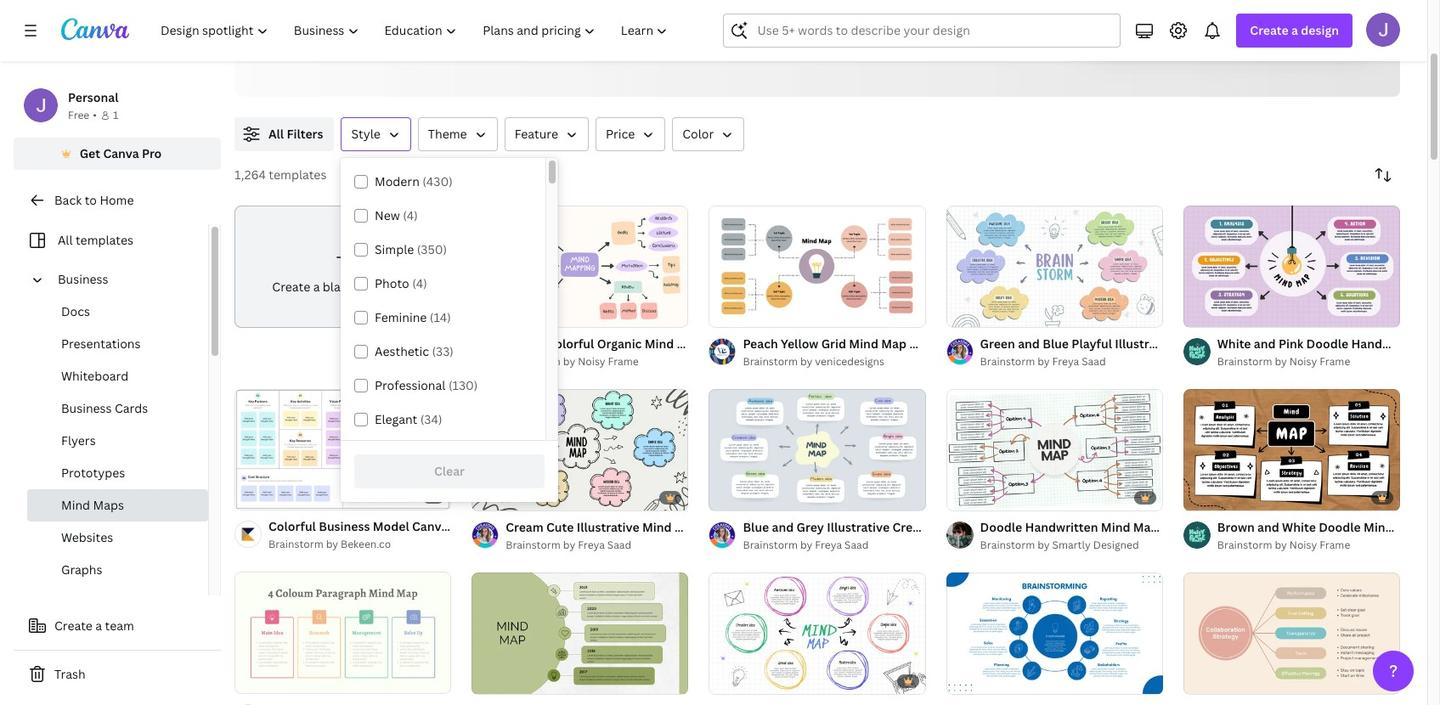 Task type: locate. For each thing, give the bounding box(es) containing it.
and for brown
[[1258, 519, 1280, 535]]

brainstorm by freya saad link for blue
[[980, 353, 1163, 370]]

by inside white and pink doodle handwritten mi brainstorm by noisy frame
[[1275, 354, 1287, 369]]

white and pink doodle handwritten mi brainstorm by noisy frame
[[1218, 336, 1441, 369]]

by down 'cute'
[[563, 538, 576, 552]]

0 horizontal spatial all
[[58, 232, 73, 248]]

theme button
[[418, 117, 498, 151]]

and right green
[[1018, 336, 1040, 352]]

create for create a design
[[1250, 22, 1289, 38]]

(350)
[[417, 241, 447, 258]]

mind inside "doodle handwritten mind map brainstorm brainstorm by smartly designed"
[[1101, 519, 1131, 535]]

create a team button
[[14, 609, 221, 643]]

0 vertical spatial templates
[[269, 167, 327, 183]]

create a design
[[1250, 22, 1339, 38]]

1
[[113, 108, 118, 122], [958, 490, 963, 503]]

2 horizontal spatial create
[[1250, 22, 1289, 38]]

0 horizontal spatial illustrative
[[577, 519, 640, 535]]

mind maps
[[61, 497, 124, 513]]

by down "green and blue playful illustrative mind map" link
[[1038, 354, 1050, 369]]

0 vertical spatial all
[[269, 126, 284, 142]]

0 vertical spatial blue
[[1043, 336, 1069, 352]]

peach yellow grid mind map brainstorm brainstorm by venicedesigns
[[743, 336, 975, 369]]

saad down playful
[[1082, 354, 1106, 369]]

0 vertical spatial a
[[1292, 22, 1299, 38]]

design
[[1301, 22, 1339, 38]]

1 right •
[[113, 108, 118, 122]]

all left filters
[[269, 126, 284, 142]]

handwritten up smartly
[[1025, 519, 1098, 535]]

elegant (34)
[[375, 411, 442, 427]]

map inside peach yellow grid mind map brainstorm brainstorm by venicedesigns
[[882, 336, 907, 352]]

back to home
[[54, 192, 134, 208]]

feature button
[[505, 117, 589, 151]]

business inside business link
[[58, 271, 108, 287]]

colorful simple 4 paragraph mind map brainstorms image
[[235, 572, 451, 694]]

2 horizontal spatial a
[[1292, 22, 1299, 38]]

all
[[269, 126, 284, 142], [58, 232, 73, 248]]

freya down playful
[[1053, 354, 1080, 369]]

illustrative right playful
[[1115, 336, 1178, 352]]

a left team
[[95, 618, 102, 634]]

1 horizontal spatial create
[[272, 279, 310, 295]]

create for create a blank mind map
[[272, 279, 310, 295]]

bekeen.co
[[341, 537, 391, 552]]

colorful business model canvas strategic planning brainstorm image
[[235, 389, 451, 511]]

2 vertical spatial create
[[54, 618, 93, 634]]

a inside dropdown button
[[1292, 22, 1299, 38]]

white inside white and pink doodle handwritten mi brainstorm by noisy frame
[[1218, 336, 1251, 352]]

all templates
[[58, 232, 133, 248]]

templates down all filters
[[269, 167, 327, 183]]

0 horizontal spatial colorful
[[269, 519, 316, 535]]

1 for 1
[[113, 108, 118, 122]]

colorful right purple
[[547, 336, 594, 352]]

frame
[[608, 354, 639, 369], [1320, 354, 1351, 369], [1320, 538, 1351, 552]]

blue left grey at the bottom of the page
[[743, 519, 769, 535]]

brainstorm by freya saad link down 'cute'
[[506, 537, 689, 554]]

white and pink doodle handwritten mind map brainstorm image
[[1184, 205, 1401, 327]]

noisy for pink
[[1290, 354, 1318, 369]]

brainstorm by noisy frame link for organic
[[506, 353, 689, 370]]

doodle
[[1307, 336, 1349, 352], [980, 519, 1023, 535], [1319, 519, 1361, 535]]

0 horizontal spatial blue
[[743, 519, 769, 535]]

0 horizontal spatial handwritten
[[1025, 519, 1098, 535]]

create inside button
[[54, 618, 93, 634]]

2 horizontal spatial saad
[[1082, 354, 1106, 369]]

handwritten
[[1352, 336, 1425, 352], [1025, 519, 1098, 535]]

a for team
[[95, 618, 102, 634]]

business inside business cards link
[[61, 400, 112, 416]]

1,264
[[235, 167, 266, 183]]

modern colorful collaboration strategy diagram brainstorm image
[[1184, 572, 1401, 694]]

saad down cream cute illustrative mind map brainstorm link
[[608, 538, 632, 552]]

photo
[[375, 275, 409, 292]]

jacob simon image
[[1367, 13, 1401, 47]]

freya for green
[[1053, 354, 1080, 369]]

(34)
[[420, 411, 442, 427]]

templates
[[269, 167, 327, 183], [76, 232, 133, 248]]

and inside blue and grey illustrative creative mind map brainstorm by freya saad
[[772, 519, 794, 535]]

and
[[1018, 336, 1040, 352], [1254, 336, 1276, 352], [772, 519, 794, 535], [1258, 519, 1280, 535]]

all for all templates
[[58, 232, 73, 248]]

2 horizontal spatial brainstorm by freya saad link
[[980, 353, 1163, 370]]

colorful up brainstorm by bekeen.co link
[[269, 519, 316, 535]]

0 horizontal spatial 1
[[113, 108, 118, 122]]

brainstorm by noisy frame link down pink
[[1218, 353, 1401, 370]]

1 vertical spatial (4)
[[412, 275, 427, 292]]

team
[[105, 618, 134, 634]]

business inside colorful business model canvas strategic planning brainstorm brainstorm by bekeen.co
[[319, 519, 370, 535]]

price button
[[596, 117, 666, 151]]

brainstorm by venicedesigns link
[[743, 353, 926, 370]]

freya
[[1053, 354, 1080, 369], [578, 538, 605, 552], [815, 538, 842, 552]]

create a blank mind map
[[272, 279, 414, 295]]

create left blank
[[272, 279, 310, 295]]

frame down white and pink doodle handwritten mi link
[[1320, 354, 1351, 369]]

0 horizontal spatial white
[[1218, 336, 1251, 352]]

a
[[1292, 22, 1299, 38], [313, 279, 320, 295], [95, 618, 102, 634]]

freya inside blue and grey illustrative creative mind map brainstorm by freya saad
[[815, 538, 842, 552]]

by inside cream cute illustrative mind map brainstorm brainstorm by freya saad
[[563, 538, 576, 552]]

1 mind maps templates image from the left
[[1038, 0, 1401, 97]]

blue inside green and blue playful illustrative mind map brainstorm by freya saad
[[1043, 336, 1069, 352]]

freya down grey at the bottom of the page
[[815, 538, 842, 552]]

map inside green and blue playful illustrative mind map brainstorm by freya saad
[[1213, 336, 1238, 352]]

feminine
[[375, 309, 427, 326]]

1 vertical spatial blue
[[743, 519, 769, 535]]

business cards
[[61, 400, 148, 416]]

handwritten left mi
[[1352, 336, 1425, 352]]

by left bekeen.co
[[326, 537, 338, 552]]

frame inside white and pink doodle handwritten mi brainstorm by noisy frame
[[1320, 354, 1351, 369]]

1 vertical spatial white
[[1283, 519, 1316, 535]]

by down the purple colorful organic mind map brainstorm 'link'
[[563, 354, 576, 369]]

professional (130)
[[375, 377, 478, 393]]

create left design
[[1250, 22, 1289, 38]]

saad inside green and blue playful illustrative mind map brainstorm by freya saad
[[1082, 354, 1106, 369]]

flyers
[[61, 433, 96, 449]]

1 horizontal spatial all
[[269, 126, 284, 142]]

of
[[965, 490, 975, 503]]

0 horizontal spatial create
[[54, 618, 93, 634]]

graphs
[[61, 562, 102, 578]]

noisy inside white and pink doodle handwritten mi brainstorm by noisy frame
[[1290, 354, 1318, 369]]

and left pink
[[1254, 336, 1276, 352]]

purple colorful organic mind map brainstorm image
[[472, 205, 689, 327]]

blue and grey illustrative creative mind map brainstorm by freya saad
[[743, 519, 1002, 552]]

and inside the brown and white doodle mind map bra brainstorm by noisy frame
[[1258, 519, 1280, 535]]

presentations link
[[27, 328, 208, 360]]

brainstorm by smartly designed link
[[980, 537, 1163, 554]]

colorful inside the purple colorful organic mind map brainstorm brainstorm by noisy frame
[[547, 336, 594, 352]]

doodle for brown
[[1319, 519, 1361, 535]]

brown and white doodle mind map bra link
[[1218, 518, 1441, 537]]

0 horizontal spatial freya
[[578, 538, 605, 552]]

a inside button
[[95, 618, 102, 634]]

mind inside peach yellow grid mind map brainstorm brainstorm by venicedesigns
[[849, 336, 879, 352]]

aesthetic
[[375, 343, 429, 360]]

0 vertical spatial create
[[1250, 22, 1289, 38]]

a left blank
[[313, 279, 320, 295]]

(14)
[[430, 309, 451, 326]]

frame inside the purple colorful organic mind map brainstorm brainstorm by noisy frame
[[608, 354, 639, 369]]

1 horizontal spatial brainstorm by freya saad link
[[743, 537, 926, 554]]

0 vertical spatial white
[[1218, 336, 1251, 352]]

1 vertical spatial 1
[[958, 490, 963, 503]]

0 horizontal spatial brainstorm by freya saad link
[[506, 537, 689, 554]]

websites
[[61, 529, 113, 546]]

business cards link
[[27, 393, 208, 425]]

mind inside blue and grey illustrative creative mind map brainstorm by freya saad
[[944, 519, 974, 535]]

whiteboard link
[[27, 360, 208, 393]]

all for all filters
[[269, 126, 284, 142]]

handwritten inside white and pink doodle handwritten mi brainstorm by noisy frame
[[1352, 336, 1425, 352]]

0 horizontal spatial saad
[[608, 538, 632, 552]]

and inside green and blue playful illustrative mind map brainstorm by freya saad
[[1018, 336, 1040, 352]]

brainstorm by noisy frame link down brown
[[1218, 537, 1401, 554]]

2 vertical spatial business
[[319, 519, 370, 535]]

mind maps templates image
[[1038, 0, 1401, 97], [1087, 0, 1347, 33]]

1 horizontal spatial white
[[1283, 519, 1316, 535]]

by inside the purple colorful organic mind map brainstorm brainstorm by noisy frame
[[563, 354, 576, 369]]

feature
[[515, 126, 558, 142]]

trash
[[54, 666, 86, 682]]

mind inside green and blue playful illustrative mind map brainstorm by freya saad
[[1181, 336, 1210, 352]]

filters
[[287, 126, 323, 142]]

1 vertical spatial templates
[[76, 232, 133, 248]]

by down yellow
[[801, 354, 813, 369]]

saad down blue and grey illustrative creative mind map link
[[845, 538, 869, 552]]

by down pink
[[1275, 354, 1287, 369]]

by down grey at the bottom of the page
[[801, 538, 813, 552]]

by down brown and white doodle mind map bra link
[[1275, 538, 1287, 552]]

freya inside green and blue playful illustrative mind map brainstorm by freya saad
[[1053, 354, 1080, 369]]

1 left 'of'
[[958, 490, 963, 503]]

brainstorm by noisy frame link for white
[[1218, 537, 1401, 554]]

0 vertical spatial handwritten
[[1352, 336, 1425, 352]]

1 for 1 of 2
[[958, 490, 963, 503]]

1 horizontal spatial colorful
[[547, 336, 594, 352]]

all down back on the top
[[58, 232, 73, 248]]

0 vertical spatial business
[[58, 271, 108, 287]]

1 horizontal spatial blue
[[1043, 336, 1069, 352]]

brainstorm by bekeen.co link
[[269, 537, 451, 554]]

modern (430)
[[375, 173, 453, 190]]

to
[[85, 192, 97, 208]]

aesthetic (33)
[[375, 343, 454, 360]]

grey
[[797, 519, 824, 535]]

by inside the brown and white doodle mind map bra brainstorm by noisy frame
[[1275, 538, 1287, 552]]

by inside green and blue playful illustrative mind map brainstorm by freya saad
[[1038, 354, 1050, 369]]

(4) right new
[[403, 207, 418, 224]]

white left pink
[[1218, 336, 1251, 352]]

by left smartly
[[1038, 538, 1050, 552]]

frame down organic
[[608, 354, 639, 369]]

by inside blue and grey illustrative creative mind map brainstorm by freya saad
[[801, 538, 813, 552]]

doodle for white
[[1307, 336, 1349, 352]]

noisy down pink
[[1290, 354, 1318, 369]]

2 horizontal spatial illustrative
[[1115, 336, 1178, 352]]

1 horizontal spatial freya
[[815, 538, 842, 552]]

0 vertical spatial 1
[[113, 108, 118, 122]]

2 vertical spatial a
[[95, 618, 102, 634]]

and left grey at the bottom of the page
[[772, 519, 794, 535]]

business up docs
[[58, 271, 108, 287]]

brainstorm by noisy frame link for pink
[[1218, 353, 1401, 370]]

brainstorm
[[705, 336, 770, 352], [910, 336, 975, 352], [506, 354, 561, 369], [743, 354, 798, 369], [980, 354, 1035, 369], [1218, 354, 1273, 369], [565, 519, 630, 535], [703, 519, 768, 535], [1162, 519, 1227, 535], [269, 537, 324, 552], [506, 538, 561, 552], [743, 538, 798, 552], [980, 538, 1035, 552], [1218, 538, 1273, 552]]

noisy inside the purple colorful organic mind map brainstorm brainstorm by noisy frame
[[578, 354, 606, 369]]

1 horizontal spatial illustrative
[[827, 519, 890, 535]]

0 vertical spatial (4)
[[403, 207, 418, 224]]

feminine (14)
[[375, 309, 451, 326]]

noisy
[[578, 354, 606, 369], [1290, 354, 1318, 369], [1290, 538, 1318, 552]]

saad for green
[[1082, 354, 1106, 369]]

1 vertical spatial handwritten
[[1025, 519, 1098, 535]]

and for white
[[1254, 336, 1276, 352]]

blue
[[1043, 336, 1069, 352], [743, 519, 769, 535]]

modern
[[375, 173, 420, 190]]

illustrative right grey at the bottom of the page
[[827, 519, 890, 535]]

by
[[563, 354, 576, 369], [801, 354, 813, 369], [1038, 354, 1050, 369], [1275, 354, 1287, 369], [326, 537, 338, 552], [563, 538, 576, 552], [801, 538, 813, 552], [1038, 538, 1050, 552], [1275, 538, 1287, 552]]

green and blue playful illustrative mind map image
[[946, 205, 1163, 327]]

1 horizontal spatial templates
[[269, 167, 327, 183]]

saad inside blue and grey illustrative creative mind map brainstorm by freya saad
[[845, 538, 869, 552]]

1 horizontal spatial handwritten
[[1352, 336, 1425, 352]]

green and blue playful illustrative mind map brainstorm by freya saad
[[980, 336, 1238, 369]]

white right brown
[[1283, 519, 1316, 535]]

1 vertical spatial all
[[58, 232, 73, 248]]

1 horizontal spatial a
[[313, 279, 320, 295]]

1 vertical spatial colorful
[[269, 519, 316, 535]]

0 horizontal spatial a
[[95, 618, 102, 634]]

a left design
[[1292, 22, 1299, 38]]

(4) right photo
[[412, 275, 427, 292]]

brainstorm by freya saad link down playful
[[980, 353, 1163, 370]]

templates inside all templates link
[[76, 232, 133, 248]]

frame for doodle
[[1320, 354, 1351, 369]]

and inside white and pink doodle handwritten mi brainstorm by noisy frame
[[1254, 336, 1276, 352]]

handwritten inside "doodle handwritten mind map brainstorm brainstorm by smartly designed"
[[1025, 519, 1098, 535]]

1 vertical spatial a
[[313, 279, 320, 295]]

colorful
[[547, 336, 594, 352], [269, 519, 316, 535]]

brown and white doodle mind map brainstorm image
[[1184, 389, 1401, 511]]

business
[[58, 271, 108, 287], [61, 400, 112, 416], [319, 519, 370, 535]]

all inside button
[[269, 126, 284, 142]]

1 vertical spatial business
[[61, 400, 112, 416]]

illustrative right 'cute'
[[577, 519, 640, 535]]

color button
[[673, 117, 745, 151]]

noisy down brown and white doodle mind map bra link
[[1290, 538, 1318, 552]]

get canva pro
[[80, 145, 162, 161]]

0 horizontal spatial templates
[[76, 232, 133, 248]]

illustrative inside cream cute illustrative mind map brainstorm brainstorm by freya saad
[[577, 519, 640, 535]]

blue left playful
[[1043, 336, 1069, 352]]

brainstorm inside green and blue playful illustrative mind map brainstorm by freya saad
[[980, 354, 1035, 369]]

1 horizontal spatial saad
[[845, 538, 869, 552]]

frame down brown and white doodle mind map bra link
[[1320, 538, 1351, 552]]

color
[[683, 126, 714, 142]]

all templates link
[[24, 224, 198, 257]]

None search field
[[724, 14, 1121, 48]]

brainstorm by noisy frame link down organic
[[506, 353, 689, 370]]

map inside blue and grey illustrative creative mind map brainstorm by freya saad
[[977, 519, 1002, 535]]

•
[[93, 108, 97, 122]]

map
[[389, 279, 414, 295], [677, 336, 702, 352], [882, 336, 907, 352], [1213, 336, 1238, 352], [675, 519, 700, 535], [977, 519, 1002, 535], [1134, 519, 1159, 535], [1396, 519, 1422, 535]]

brainstorm by freya saad link down grey at the bottom of the page
[[743, 537, 926, 554]]

mind
[[357, 279, 386, 295], [645, 336, 674, 352], [849, 336, 879, 352], [1181, 336, 1210, 352], [61, 497, 90, 513], [643, 519, 672, 535], [944, 519, 974, 535], [1101, 519, 1131, 535], [1364, 519, 1394, 535]]

noisy down organic
[[578, 354, 606, 369]]

business up flyers at the bottom left of the page
[[61, 400, 112, 416]]

blue inside blue and grey illustrative creative mind map brainstorm by freya saad
[[743, 519, 769, 535]]

doodle inside white and pink doodle handwritten mi brainstorm by noisy frame
[[1307, 336, 1349, 352]]

business up brainstorm by bekeen.co link
[[319, 519, 370, 535]]

colorful inside colorful business model canvas strategic planning brainstorm brainstorm by bekeen.co
[[269, 519, 316, 535]]

freya down cream cute illustrative mind map brainstorm link
[[578, 538, 605, 552]]

cute
[[547, 519, 574, 535]]

1 horizontal spatial 1
[[958, 490, 963, 503]]

2 horizontal spatial freya
[[1053, 354, 1080, 369]]

saad for blue
[[845, 538, 869, 552]]

templates down 'back to home'
[[76, 232, 133, 248]]

0 vertical spatial colorful
[[547, 336, 594, 352]]

1 vertical spatial create
[[272, 279, 310, 295]]

Sort by button
[[1367, 158, 1401, 192]]

trash link
[[14, 658, 221, 692]]

map inside cream cute illustrative mind map brainstorm brainstorm by freya saad
[[675, 519, 700, 535]]

create inside dropdown button
[[1250, 22, 1289, 38]]

and right brown
[[1258, 519, 1280, 535]]

a for blank
[[313, 279, 320, 295]]

create a design button
[[1237, 14, 1353, 48]]

business for business
[[58, 271, 108, 287]]

doodle inside the brown and white doodle mind map bra brainstorm by noisy frame
[[1319, 519, 1361, 535]]

create left team
[[54, 618, 93, 634]]

brainstorm inside the brown and white doodle mind map bra brainstorm by noisy frame
[[1218, 538, 1273, 552]]



Task type: describe. For each thing, give the bounding box(es) containing it.
bra
[[1425, 519, 1441, 535]]

prototypes
[[61, 465, 125, 481]]

noisy for organic
[[578, 354, 606, 369]]

business for business cards
[[61, 400, 112, 416]]

creative
[[893, 519, 942, 535]]

professional
[[375, 377, 446, 393]]

and for blue
[[772, 519, 794, 535]]

doodle handwritten mind map brainstorm image
[[946, 389, 1163, 511]]

1 of 2 link
[[946, 389, 1163, 511]]

mind inside the purple colorful organic mind map brainstorm brainstorm by noisy frame
[[645, 336, 674, 352]]

(130)
[[449, 377, 478, 393]]

model
[[373, 519, 409, 535]]

canvas
[[412, 519, 454, 535]]

websites link
[[27, 522, 208, 554]]

templates for all templates
[[76, 232, 133, 248]]

grid
[[822, 336, 846, 352]]

peach yellow grid mind map brainstorm image
[[709, 205, 926, 327]]

freya inside cream cute illustrative mind map brainstorm brainstorm by freya saad
[[578, 538, 605, 552]]

doodle inside "doodle handwritten mind map brainstorm brainstorm by smartly designed"
[[980, 519, 1023, 535]]

frame for mind
[[608, 354, 639, 369]]

photo (4)
[[375, 275, 427, 292]]

doodle handwritten mind map brainstorm link
[[980, 518, 1227, 537]]

pro
[[142, 145, 162, 161]]

blue and grey illustrative creative mind map image
[[709, 389, 926, 511]]

map inside the purple colorful organic mind map brainstorm brainstorm by noisy frame
[[677, 336, 702, 352]]

cream
[[506, 519, 544, 535]]

1,264 templates
[[235, 167, 327, 183]]

maps
[[93, 497, 124, 513]]

create a blank mind map link
[[235, 206, 451, 328]]

create for create a team
[[54, 618, 93, 634]]

frame inside the brown and white doodle mind map bra brainstorm by noisy frame
[[1320, 538, 1351, 552]]

white inside the brown and white doodle mind map bra brainstorm by noisy frame
[[1283, 519, 1316, 535]]

white and pink doodle handwritten mi link
[[1218, 335, 1441, 353]]

mind inside the brown and white doodle mind map bra brainstorm by noisy frame
[[1364, 519, 1394, 535]]

style
[[351, 126, 381, 142]]

flyers link
[[27, 425, 208, 457]]

a for design
[[1292, 22, 1299, 38]]

elegant
[[375, 411, 418, 427]]

cream cute illustrative mind map brainstorm brainstorm by freya saad
[[506, 519, 768, 552]]

colorful brushstrokes mind map brainstorm image
[[709, 572, 926, 694]]

green
[[980, 336, 1015, 352]]

illustrative inside blue and grey illustrative creative mind map brainstorm by freya saad
[[827, 519, 890, 535]]

back to home link
[[14, 184, 221, 218]]

freya for blue
[[815, 538, 842, 552]]

cream cute illustrative mind map brainstorm link
[[506, 518, 768, 537]]

map inside "doodle handwritten mind map brainstorm brainstorm by smartly designed"
[[1134, 519, 1159, 535]]

get
[[80, 145, 100, 161]]

colorful business model canvas strategic planning brainstorm brainstorm by bekeen.co
[[269, 519, 630, 552]]

noisy inside the brown and white doodle mind map bra brainstorm by noisy frame
[[1290, 538, 1318, 552]]

(430)
[[423, 173, 453, 190]]

free •
[[68, 108, 97, 122]]

personal
[[68, 89, 118, 105]]

presentations
[[61, 336, 141, 352]]

green modern mind map brainstorm image
[[472, 572, 689, 694]]

by inside peach yellow grid mind map brainstorm brainstorm by venicedesigns
[[801, 354, 813, 369]]

get canva pro button
[[14, 138, 221, 170]]

clear button
[[354, 455, 545, 489]]

purple colorful organic mind map brainstorm brainstorm by noisy frame
[[506, 336, 770, 369]]

canva
[[103, 145, 139, 161]]

pink
[[1279, 336, 1304, 352]]

smartly
[[1053, 538, 1091, 552]]

map inside the brown and white doodle mind map bra brainstorm by noisy frame
[[1396, 519, 1422, 535]]

by inside colorful business model canvas strategic planning brainstorm brainstorm by bekeen.co
[[326, 537, 338, 552]]

doodle handwritten mind map brainstorm brainstorm by smartly designed
[[980, 519, 1227, 552]]

playful
[[1072, 336, 1112, 352]]

colorful business model canvas strategic planning brainstorm link
[[269, 518, 630, 537]]

(4) for new (4)
[[403, 207, 418, 224]]

brainstorm inside blue and grey illustrative creative mind map brainstorm by freya saad
[[743, 538, 798, 552]]

mi
[[1428, 336, 1441, 352]]

brainstorm by freya saad link for illustrative
[[506, 537, 689, 554]]

Search search field
[[758, 14, 1110, 47]]

2 mind maps templates image from the left
[[1087, 0, 1347, 33]]

green and blue playful illustrative mind map link
[[980, 335, 1238, 353]]

1 of 2
[[958, 490, 982, 503]]

(4) for photo (4)
[[412, 275, 427, 292]]

price
[[606, 126, 635, 142]]

purple colorful organic mind map brainstorm link
[[506, 335, 770, 353]]

saad inside cream cute illustrative mind map brainstorm brainstorm by freya saad
[[608, 538, 632, 552]]

graphs link
[[27, 554, 208, 586]]

designed
[[1094, 538, 1139, 552]]

cream cute illustrative mind map brainstorm image
[[472, 389, 689, 511]]

templates for 1,264 templates
[[269, 167, 327, 183]]

business link
[[51, 263, 198, 296]]

create a blank mind map element
[[235, 206, 451, 328]]

top level navigation element
[[150, 14, 683, 48]]

illustrative inside green and blue playful illustrative mind map brainstorm by freya saad
[[1115, 336, 1178, 352]]

2
[[977, 490, 982, 503]]

organic
[[597, 336, 642, 352]]

back
[[54, 192, 82, 208]]

prototypes link
[[27, 457, 208, 490]]

simple
[[375, 241, 414, 258]]

docs
[[61, 303, 90, 320]]

whiteboard
[[61, 368, 129, 384]]

simple (350)
[[375, 241, 447, 258]]

venicedesigns
[[815, 354, 885, 369]]

blue and grey illustrative creative mind map link
[[743, 518, 1002, 537]]

brown and white doodle mind map bra brainstorm by noisy frame
[[1218, 519, 1441, 552]]

and for green
[[1018, 336, 1040, 352]]

blue simple professional business brainstorm image
[[946, 572, 1163, 694]]

purple
[[506, 336, 544, 352]]

create a team
[[54, 618, 134, 634]]

docs link
[[27, 296, 208, 328]]

mind inside cream cute illustrative mind map brainstorm brainstorm by freya saad
[[643, 519, 672, 535]]

yellow
[[781, 336, 819, 352]]

brainstorm by freya saad link for grey
[[743, 537, 926, 554]]

planning
[[512, 519, 562, 535]]

brainstorm inside white and pink doodle handwritten mi brainstorm by noisy frame
[[1218, 354, 1273, 369]]

by inside "doodle handwritten mind map brainstorm brainstorm by smartly designed"
[[1038, 538, 1050, 552]]



Task type: vqa. For each thing, say whether or not it's contained in the screenshot.


